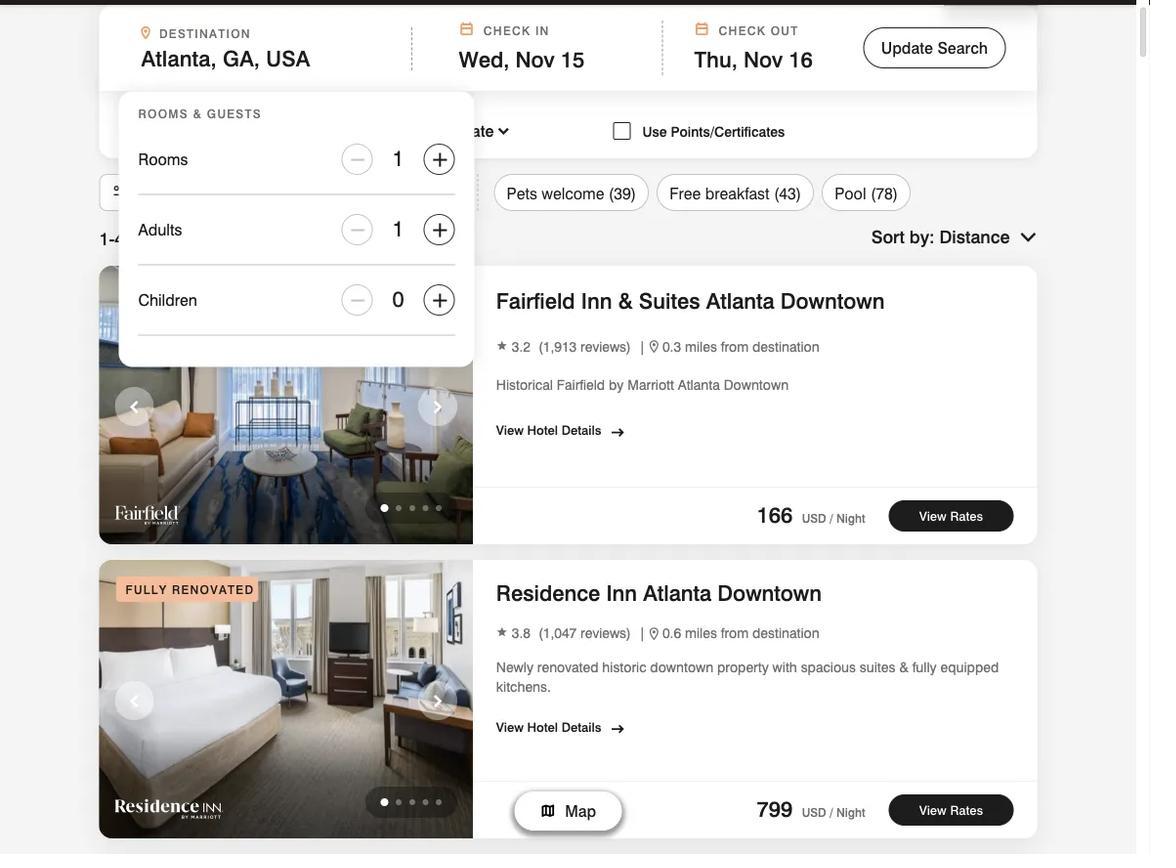 Task type: vqa. For each thing, say whether or not it's contained in the screenshot.
the to the middle
no



Task type: describe. For each thing, give the bounding box(es) containing it.
destination for downtown
[[753, 625, 820, 642]]

guests
[[207, 107, 262, 121]]

price button
[[216, 174, 277, 211]]

previous image
[[123, 688, 146, 715]]

16
[[789, 46, 813, 72]]

free breakfast                 (43)
[[670, 184, 802, 203]]

(39)
[[609, 184, 636, 203]]

wed,
[[459, 46, 510, 72]]

use
[[643, 124, 667, 140]]

3.2
[[512, 338, 531, 355]]

2 vertical spatial atlanta
[[643, 580, 712, 605]]

historical fairfield by marriott atlanta downtown
[[496, 377, 789, 393]]

with
[[773, 659, 797, 675]]

( for residence
[[539, 625, 543, 642]]

thu,
[[694, 46, 738, 72]]

none search field containing wed, nov 15
[[99, 5, 1037, 367]]

brands
[[399, 183, 449, 202]]

) for &
[[627, 338, 631, 355]]

pool                 (78)
[[835, 184, 898, 203]]

xs image for &
[[650, 340, 659, 353]]

breakfast
[[705, 184, 770, 203]]

view rates link for 166
[[889, 500, 1014, 532]]

& inside button
[[618, 288, 633, 314]]

rooms for rooms
[[138, 150, 188, 169]]

nov for 15
[[516, 46, 555, 72]]

166
[[757, 502, 793, 528]]

of
[[139, 228, 155, 249]]

0.3 miles from destination
[[663, 338, 820, 355]]

all filters
[[132, 183, 196, 202]]

(43)
[[774, 184, 802, 203]]

/ for 799
[[830, 806, 833, 820]]

all
[[132, 183, 149, 202]]

welcome
[[542, 184, 604, 203]]

pets welcome                 (39)
[[507, 184, 636, 203]]

reviews for fairfield
[[581, 338, 627, 355]]

0.6 miles from destination
[[663, 625, 820, 642]]

/ for 166
[[830, 511, 833, 526]]

update
[[881, 38, 933, 57]]

map
[[565, 802, 596, 821]]

lowest regular rate button
[[346, 120, 494, 142]]

brands button
[[387, 174, 462, 211]]

799 usd / night
[[757, 796, 865, 822]]

downtown
[[650, 659, 714, 675]]

:
[[930, 226, 935, 247]]

next image
[[426, 688, 449, 715]]

15
[[561, 46, 585, 72]]

map image
[[540, 800, 556, 815]]

price
[[229, 183, 264, 202]]

fairfield inn & suites brand icon image
[[115, 500, 181, 527]]

check for wed,
[[484, 24, 531, 38]]

search
[[938, 38, 988, 57]]

destination for suites
[[753, 338, 820, 355]]

lowest regular rate
[[346, 121, 494, 140]]

view rates for 799
[[919, 802, 984, 818]]

residence inn atlanta downtown button
[[496, 576, 828, 610]]

rate
[[461, 121, 494, 140]]

none field inside search field
[[141, 45, 388, 71]]

fully
[[126, 583, 167, 597]]

pool
[[835, 184, 866, 203]]

regular
[[401, 121, 457, 140]]

update search button
[[864, 27, 1006, 68]]

night for 166
[[837, 511, 865, 526]]

-
[[109, 228, 115, 249]]

view rates link for 799
[[889, 795, 1014, 826]]

adults
[[138, 220, 182, 239]]

view rates button for 799
[[889, 795, 1014, 826]]

1 for rooms
[[392, 146, 404, 171]]

newly
[[496, 659, 534, 675]]

0.6
[[663, 625, 681, 642]]

1 left 40
[[99, 228, 109, 249]]

| for &
[[639, 338, 646, 355]]

166 button
[[757, 502, 793, 528]]

sort
[[871, 226, 905, 247]]

799
[[757, 796, 793, 822]]

equipped
[[941, 659, 999, 675]]

details for fairfield
[[562, 423, 601, 438]]

property
[[717, 659, 769, 675]]

166 usd / night
[[757, 502, 865, 528]]

fairfield inn & suites atlanta downtown
[[496, 288, 885, 314]]

usd for 166
[[802, 511, 827, 526]]

from for downtown
[[721, 625, 749, 642]]

renovated
[[537, 659, 599, 675]]

check for thu,
[[719, 24, 766, 38]]

( for fairfield
[[539, 338, 543, 355]]

children
[[138, 290, 197, 309]]

distance
[[940, 226, 1010, 247]]

use points/certificates
[[643, 124, 785, 140]]

1 vertical spatial fairfield
[[557, 377, 605, 393]]

amenities button
[[285, 174, 379, 211]]

amenities
[[298, 183, 366, 202]]

residence inn atlanta downtown
[[496, 580, 822, 605]]

atlanta for suites
[[706, 288, 775, 314]]

map button
[[515, 792, 622, 831]]

1 - 40 of 95 hotels
[[99, 228, 236, 249]]

1 horizontal spatial by
[[910, 226, 930, 247]]

view hotel details for fairfield
[[496, 423, 601, 438]]

rooms & guests
[[138, 107, 262, 121]]

miles for downtown
[[685, 625, 717, 642]]

destination
[[159, 26, 251, 41]]

renovated
[[172, 583, 254, 597]]

free breakfast                 (43) button
[[657, 174, 814, 211]]

799 button
[[757, 796, 793, 822]]



Task type: locate. For each thing, give the bounding box(es) containing it.
night inside 166 usd / night
[[837, 511, 865, 526]]

1 view rates from the top
[[919, 508, 984, 523]]

None search field
[[99, 5, 1037, 367]]

downtown up 0.6 miles from destination
[[718, 580, 822, 605]]

residence inn brand icon image
[[115, 795, 224, 821]]

distance button
[[940, 224, 1037, 249]]

2 usd from the top
[[802, 806, 827, 820]]

1 vertical spatial |
[[639, 625, 646, 642]]

usd for 799
[[802, 806, 827, 820]]

view hotel details down historical
[[496, 423, 601, 438]]

xs image left 0.6
[[650, 627, 659, 640]]

0 vertical spatial usd
[[802, 511, 827, 526]]

nov
[[516, 46, 555, 72], [744, 46, 783, 72]]

0 horizontal spatial &
[[193, 107, 203, 121]]

view rates for 166
[[919, 508, 984, 523]]

nov down the out
[[744, 46, 783, 72]]

hotel for fairfield
[[527, 423, 558, 438]]

1 vertical spatial hotel
[[527, 719, 558, 735]]

view rates button for 166
[[889, 500, 1014, 532]]

0 vertical spatial view rates link
[[889, 500, 1014, 532]]

from down the "fairfield inn & suites atlanta downtown" button
[[721, 338, 749, 355]]

downtown down 0.3 miles from destination
[[724, 377, 789, 393]]

view hotel details button down kitchens.
[[496, 712, 607, 737]]

fairfield inn & suites atlanta downtown button
[[496, 284, 891, 318]]

95
[[160, 228, 179, 249]]

usd / night button right 799 button
[[799, 806, 865, 820]]

1 night from the top
[[837, 511, 865, 526]]

2 vertical spatial downtown
[[718, 580, 822, 605]]

| for atlanta
[[639, 625, 646, 642]]

xs image for atlanta
[[650, 627, 659, 640]]

)
[[627, 338, 631, 355], [627, 625, 631, 642]]

nov for 16
[[744, 46, 783, 72]]

view hotel details down kitchens.
[[496, 719, 601, 735]]

| left 0.3
[[639, 338, 646, 355]]

0 vertical spatial hotel
[[527, 423, 558, 438]]

1,913
[[543, 338, 577, 355]]

fully renovated
[[126, 583, 254, 597]]

2 ) from the top
[[627, 625, 631, 642]]

miles right 0.3
[[685, 338, 717, 355]]

rates for 166
[[950, 508, 984, 523]]

0
[[392, 286, 404, 312]]

atlanta up 0.3 miles from destination
[[706, 288, 775, 314]]

hotels
[[184, 228, 236, 249]]

1 | from the top
[[639, 338, 646, 355]]

2 hotel from the top
[[527, 719, 558, 735]]

update search
[[881, 38, 988, 57]]

sort by :
[[871, 226, 935, 247]]

1 vertical spatial reviews
[[581, 625, 627, 642]]

nov inside check in wed, nov 15
[[516, 46, 555, 72]]

2 destination from the top
[[753, 625, 820, 642]]

rooms up all filters
[[138, 150, 188, 169]]

check up thu,
[[719, 24, 766, 38]]

details
[[562, 423, 601, 438], [562, 719, 601, 735]]

atlanta down 0.3
[[678, 377, 720, 393]]

atlanta up 0.6
[[643, 580, 712, 605]]

usd inside 799 usd / night
[[802, 806, 827, 820]]

rates
[[950, 508, 984, 523], [950, 802, 984, 818]]

& left fully
[[899, 659, 909, 675]]

studio with 1 king bed and sofa image
[[99, 560, 473, 842]]

from up property
[[721, 625, 749, 642]]

0 vertical spatial by
[[910, 226, 930, 247]]

2 miles from the top
[[685, 625, 717, 642]]

inn
[[581, 288, 612, 314], [606, 580, 637, 605]]

fairfield down the 3.2 ( 1,913 reviews )
[[557, 377, 605, 393]]

2 xs image from the top
[[650, 627, 659, 640]]

miles right 0.6
[[685, 625, 717, 642]]

night inside 799 usd / night
[[837, 806, 865, 820]]

) for atlanta
[[627, 625, 631, 642]]

0.3
[[663, 338, 681, 355]]

from
[[721, 338, 749, 355], [721, 625, 749, 642]]

view hotel details for residence
[[496, 719, 601, 735]]

Destination text field
[[141, 45, 367, 71]]

nov down in
[[516, 46, 555, 72]]

1 rates from the top
[[950, 508, 984, 523]]

reviews right 1,913
[[581, 338, 627, 355]]

by right sort
[[910, 226, 930, 247]]

night for 799
[[837, 806, 865, 820]]

3.2 ( 1,913 reviews )
[[512, 338, 631, 355]]

usd right 799 button
[[802, 806, 827, 820]]

0 vertical spatial night
[[837, 511, 865, 526]]

downtown
[[781, 288, 885, 314], [724, 377, 789, 393], [718, 580, 822, 605]]

0 vertical spatial &
[[193, 107, 203, 121]]

1 vertical spatial from
[[721, 625, 749, 642]]

0 vertical spatial (
[[539, 338, 543, 355]]

1 down brands "button"
[[392, 216, 404, 241]]

0 vertical spatial destination
[[753, 338, 820, 355]]

0 vertical spatial fairfield
[[496, 288, 575, 314]]

view
[[496, 423, 524, 438], [919, 508, 947, 523], [496, 719, 524, 735], [919, 802, 947, 818]]

1 from from the top
[[721, 338, 749, 355]]

/ inside 166 usd / night
[[830, 511, 833, 526]]

lowest
[[346, 121, 397, 140]]

check inside check in wed, nov 15
[[484, 24, 531, 38]]

& inside search field
[[193, 107, 203, 121]]

2 / from the top
[[830, 806, 833, 820]]

1 vertical spatial usd / night button
[[799, 806, 865, 820]]

rooms left guests
[[138, 107, 189, 121]]

kitchens.
[[496, 678, 551, 695]]

lobby seating area image
[[99, 266, 473, 547]]

1,047
[[543, 625, 577, 642]]

1 vertical spatial /
[[830, 806, 833, 820]]

1 down 'lowest regular rate' dropdown button on the left top of the page
[[392, 146, 404, 171]]

0 vertical spatial from
[[721, 338, 749, 355]]

1 usd / night button from the top
[[799, 511, 865, 526]]

& left guests
[[193, 107, 203, 121]]

0 vertical spatial rooms
[[138, 107, 189, 121]]

| left 0.6
[[639, 625, 646, 642]]

usd
[[802, 511, 827, 526], [802, 806, 827, 820]]

/ right 799 button
[[830, 806, 833, 820]]

2 vertical spatial &
[[899, 659, 909, 675]]

downtown for fairfield inn & suites atlanta downtown
[[781, 288, 885, 314]]

2 rates from the top
[[950, 802, 984, 818]]

inn for fairfield
[[581, 288, 612, 314]]

2 night from the top
[[837, 806, 865, 820]]

None field
[[141, 45, 388, 71]]

s image
[[112, 182, 128, 203]]

& inside newly renovated historic downtown property with spacious suites & fully equipped kitchens.
[[899, 659, 909, 675]]

1 vertical spatial destination
[[753, 625, 820, 642]]

1 vertical spatial view rates
[[919, 802, 984, 818]]

0 vertical spatial downtown
[[781, 288, 885, 314]]

1 vertical spatial details
[[562, 719, 601, 735]]

1 usd from the top
[[802, 511, 827, 526]]

0 vertical spatial rates
[[950, 508, 984, 523]]

1 horizontal spatial nov
[[744, 46, 783, 72]]

1 vertical spatial night
[[837, 806, 865, 820]]

points/certificates
[[671, 124, 785, 140]]

2 view rates from the top
[[919, 802, 984, 818]]

3.8
[[512, 625, 531, 642]]

1 view hotel details button from the top
[[496, 415, 607, 440]]

rates for 799
[[950, 802, 984, 818]]

1 for adults
[[392, 216, 404, 241]]

0 vertical spatial /
[[830, 511, 833, 526]]

1 vertical spatial &
[[618, 288, 633, 314]]

2 reviews from the top
[[581, 625, 627, 642]]

usd / night button for 166
[[799, 511, 865, 526]]

1 vertical spatial downtown
[[724, 377, 789, 393]]

0 vertical spatial inn
[[581, 288, 612, 314]]

) up historical fairfield by marriott atlanta downtown
[[627, 338, 631, 355]]

night
[[837, 511, 865, 526], [837, 806, 865, 820]]

2 view hotel details button from the top
[[496, 712, 607, 737]]

destination
[[753, 338, 820, 355], [753, 625, 820, 642]]

0 vertical spatial view hotel details
[[496, 423, 601, 438]]

usd right 166 "button"
[[802, 511, 827, 526]]

1 hotel from the top
[[527, 423, 558, 438]]

0 vertical spatial miles
[[685, 338, 717, 355]]

marriott
[[628, 377, 674, 393]]

check left in
[[484, 24, 531, 38]]

arrow down image
[[1020, 227, 1037, 248]]

2 horizontal spatial &
[[899, 659, 909, 675]]

1 rooms from the top
[[138, 107, 189, 121]]

fairfield inside button
[[496, 288, 575, 314]]

2 from from the top
[[721, 625, 749, 642]]

1 vertical spatial (
[[539, 625, 543, 642]]

& left suites
[[618, 288, 633, 314]]

night right 799 button
[[837, 806, 865, 820]]

reviews up historic
[[581, 625, 627, 642]]

2 check from the left
[[719, 24, 766, 38]]

hotel down kitchens.
[[527, 719, 558, 735]]

reviews for residence
[[581, 625, 627, 642]]

view hotel details button for residence
[[496, 712, 607, 737]]

1 vertical spatial by
[[609, 377, 624, 393]]

miles
[[685, 338, 717, 355], [685, 625, 717, 642]]

0 vertical spatial reviews
[[581, 338, 627, 355]]

atlanta for marriott
[[678, 377, 720, 393]]

check out thu, nov 16
[[694, 24, 813, 72]]

1 xs image from the top
[[650, 340, 659, 353]]

0 horizontal spatial by
[[609, 377, 624, 393]]

1 view rates button from the top
[[889, 500, 1014, 532]]

0 vertical spatial view hotel details button
[[496, 415, 607, 440]]

0 vertical spatial )
[[627, 338, 631, 355]]

1 vertical spatial view rates button
[[889, 795, 1014, 826]]

free
[[670, 184, 701, 203]]

2 ( from the top
[[539, 625, 543, 642]]

2 view hotel details from the top
[[496, 719, 601, 735]]

2 rooms from the top
[[138, 150, 188, 169]]

1 vertical spatial rooms
[[138, 150, 188, 169]]

night right 166 "button"
[[837, 511, 865, 526]]

0 vertical spatial view rates button
[[889, 500, 1014, 532]]

1 vertical spatial )
[[627, 625, 631, 642]]

1
[[392, 146, 404, 171], [392, 216, 404, 241], [99, 228, 109, 249]]

spacious
[[801, 659, 856, 675]]

inn for residence
[[606, 580, 637, 605]]

atlanta
[[706, 288, 775, 314], [678, 377, 720, 393], [643, 580, 712, 605]]

1 vertical spatial inn
[[606, 580, 637, 605]]

1 vertical spatial rates
[[950, 802, 984, 818]]

1 vertical spatial miles
[[685, 625, 717, 642]]

2 usd / night button from the top
[[799, 806, 865, 820]]

xs image
[[650, 340, 659, 353], [650, 627, 659, 640]]

1 vertical spatial view hotel details
[[496, 719, 601, 735]]

reviews
[[581, 338, 627, 355], [581, 625, 627, 642]]

3.8 ( 1,047 reviews )
[[512, 625, 631, 642]]

) up historic
[[627, 625, 631, 642]]

2 details from the top
[[562, 719, 601, 735]]

0 vertical spatial atlanta
[[706, 288, 775, 314]]

newly renovated historic downtown property with spacious suites & fully equipped kitchens.
[[496, 659, 999, 695]]

/ inside 799 usd / night
[[830, 806, 833, 820]]

&
[[193, 107, 203, 121], [618, 288, 633, 314], [899, 659, 909, 675]]

pets
[[507, 184, 537, 203]]

pool                 (78) button
[[822, 174, 911, 211]]

downtown for historical fairfield by marriott atlanta downtown
[[724, 377, 789, 393]]

xs image left 0.3
[[650, 340, 659, 353]]

check
[[484, 24, 531, 38], [719, 24, 766, 38]]

miles for suites
[[685, 338, 717, 355]]

out
[[771, 24, 799, 38]]

0 vertical spatial view rates
[[919, 508, 984, 523]]

all filters button
[[99, 174, 208, 211]]

0 vertical spatial xs image
[[650, 340, 659, 353]]

details down renovated
[[562, 719, 601, 735]]

40
[[115, 228, 134, 249]]

historic
[[602, 659, 647, 675]]

1 horizontal spatial &
[[618, 288, 633, 314]]

2 | from the top
[[639, 625, 646, 642]]

0 vertical spatial |
[[639, 338, 646, 355]]

1 / from the top
[[830, 511, 833, 526]]

usd / night button
[[799, 511, 865, 526], [799, 806, 865, 820]]

1 vertical spatial view rates link
[[889, 795, 1014, 826]]

1 view rates link from the top
[[889, 500, 1014, 532]]

0 vertical spatial details
[[562, 423, 601, 438]]

( right 3.8
[[539, 625, 543, 642]]

usd / night button for 799
[[799, 806, 865, 820]]

usd inside 166 usd / night
[[802, 511, 827, 526]]

1 vertical spatial view hotel details button
[[496, 712, 607, 737]]

details down historical fairfield by marriott atlanta downtown
[[562, 423, 601, 438]]

1 ) from the top
[[627, 338, 631, 355]]

0 vertical spatial usd / night button
[[799, 511, 865, 526]]

1 nov from the left
[[516, 46, 555, 72]]

hotel down historical
[[527, 423, 558, 438]]

pets welcome                 (39) button
[[494, 174, 649, 211]]

/ right 166 "button"
[[830, 511, 833, 526]]

1 ( from the top
[[539, 338, 543, 355]]

fairfield up the 3.2
[[496, 288, 575, 314]]

|
[[639, 338, 646, 355], [639, 625, 646, 642]]

filters
[[154, 183, 196, 202]]

inn up the 3.2 ( 1,913 reviews )
[[581, 288, 612, 314]]

1 reviews from the top
[[581, 338, 627, 355]]

1 check from the left
[[484, 24, 531, 38]]

details for residence
[[562, 719, 601, 735]]

2 nov from the left
[[744, 46, 783, 72]]

view hotel details
[[496, 423, 601, 438], [496, 719, 601, 735]]

view hotel details button
[[496, 415, 607, 440], [496, 712, 607, 737]]

1 vertical spatial usd
[[802, 806, 827, 820]]

1 view hotel details from the top
[[496, 423, 601, 438]]

next image
[[426, 393, 449, 421]]

2 view rates button from the top
[[889, 795, 1014, 826]]

nov inside check out thu, nov 16
[[744, 46, 783, 72]]

0 horizontal spatial check
[[484, 24, 531, 38]]

1 horizontal spatial check
[[719, 24, 766, 38]]

view hotel details button down historical
[[496, 415, 607, 440]]

downtown down sort
[[781, 288, 885, 314]]

1 vertical spatial xs image
[[650, 627, 659, 640]]

residence
[[496, 580, 600, 605]]

by left marriott
[[609, 377, 624, 393]]

(78)
[[871, 184, 898, 203]]

1 vertical spatial atlanta
[[678, 377, 720, 393]]

suites
[[860, 659, 896, 675]]

hotel
[[527, 423, 558, 438], [527, 719, 558, 735]]

0 horizontal spatial nov
[[516, 46, 555, 72]]

usd / night button right 166 "button"
[[799, 511, 865, 526]]

view hotel details button for fairfield
[[496, 415, 607, 440]]

suites
[[639, 288, 700, 314]]

1 destination from the top
[[753, 338, 820, 355]]

2 view rates link from the top
[[889, 795, 1014, 826]]

in
[[536, 24, 550, 38]]

historical
[[496, 377, 553, 393]]

inn up 3.8 ( 1,047 reviews )
[[606, 580, 637, 605]]

dropdown down image
[[494, 120, 513, 142]]

1 details from the top
[[562, 423, 601, 438]]

check in wed, nov 15
[[459, 24, 585, 72]]

hotel for residence
[[527, 719, 558, 735]]

rooms for rooms & guests
[[138, 107, 189, 121]]

check inside check out thu, nov 16
[[719, 24, 766, 38]]

previous image
[[123, 393, 146, 421]]

( right the 3.2
[[539, 338, 543, 355]]

from for suites
[[721, 338, 749, 355]]

1 miles from the top
[[685, 338, 717, 355]]

fully
[[913, 659, 937, 675]]



